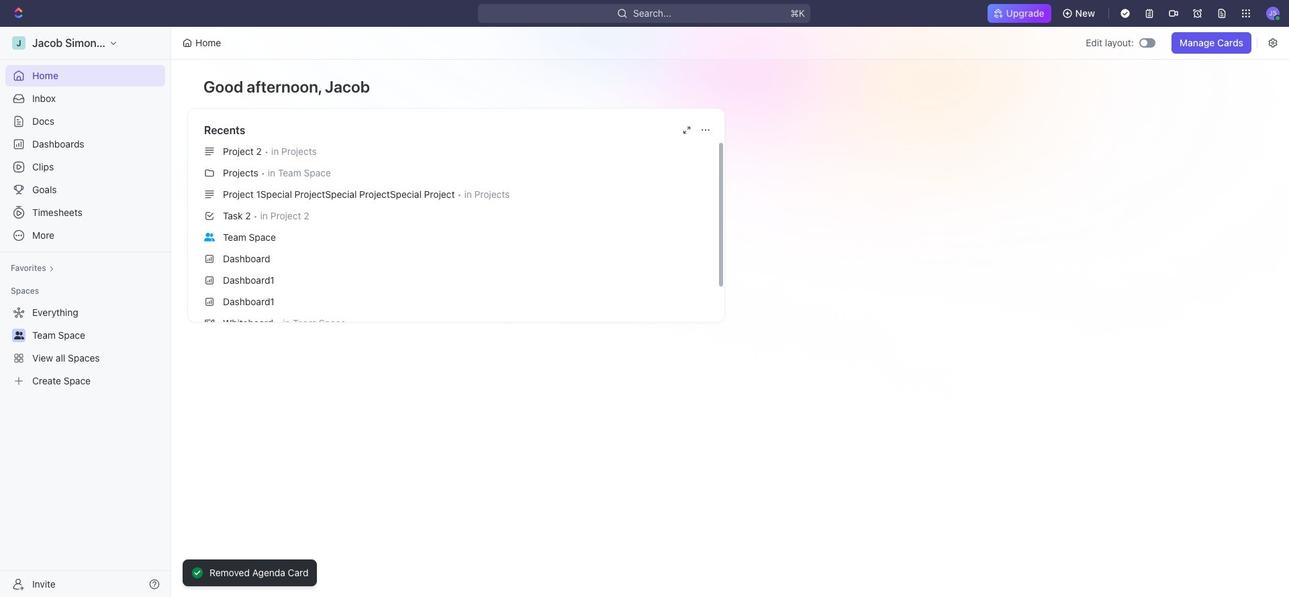 Task type: vqa. For each thing, say whether or not it's contained in the screenshot.
Engagements
no



Task type: locate. For each thing, give the bounding box(es) containing it.
0 horizontal spatial user group image
[[14, 332, 24, 340]]

tree
[[5, 302, 165, 392]]

1 horizontal spatial user group image
[[204, 233, 215, 242]]

0 vertical spatial user group image
[[204, 233, 215, 242]]

jacob simon's workspace, , element
[[12, 36, 26, 50]]

tree inside sidebar navigation
[[5, 302, 165, 392]]

1 vertical spatial user group image
[[14, 332, 24, 340]]

user group image
[[204, 233, 215, 242], [14, 332, 24, 340]]



Task type: describe. For each thing, give the bounding box(es) containing it.
sidebar navigation
[[0, 27, 174, 598]]

user group image inside tree
[[14, 332, 24, 340]]



